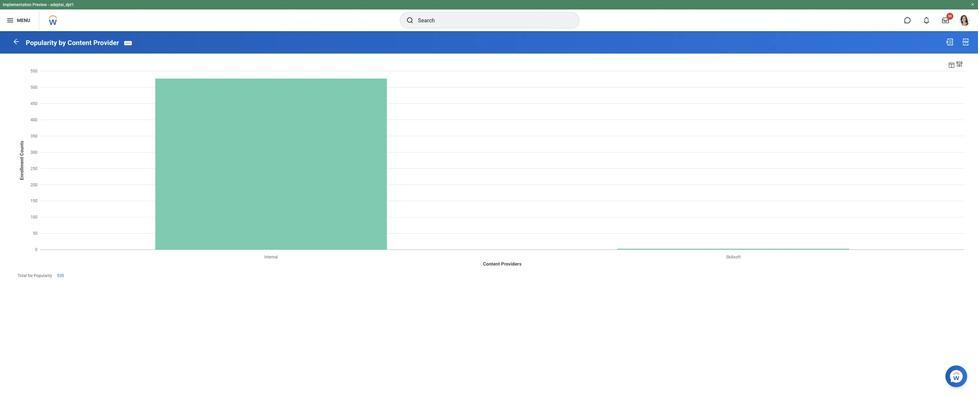 Task type: describe. For each thing, give the bounding box(es) containing it.
preview
[[32, 2, 47, 7]]

justify image
[[6, 16, 14, 24]]

-
[[48, 2, 49, 7]]

0 vertical spatial popularity
[[26, 39, 57, 47]]

notifications large image
[[924, 17, 930, 24]]

530
[[57, 274, 64, 278]]

1 vertical spatial popularity
[[34, 274, 52, 278]]

configure and view chart data image
[[956, 60, 964, 68]]

by
[[59, 39, 66, 47]]

profile logan mcneil image
[[959, 15, 970, 27]]

view printable version (pdf) image
[[962, 38, 970, 46]]

30
[[948, 14, 952, 18]]

total for popularity
[[18, 274, 52, 278]]

close environment banner image
[[971, 2, 975, 6]]

popularity by content provider link
[[26, 39, 119, 47]]

menu
[[17, 18, 30, 23]]

adeptai_dpt1
[[50, 2, 74, 7]]



Task type: vqa. For each thing, say whether or not it's contained in the screenshot.
MAIL image
no



Task type: locate. For each thing, give the bounding box(es) containing it.
provider
[[93, 39, 119, 47]]

content
[[68, 39, 92, 47]]

search image
[[406, 16, 414, 24]]

implementation
[[3, 2, 31, 7]]

menu banner
[[0, 0, 978, 31]]

530 button
[[57, 273, 65, 279]]

popularity by content provider
[[26, 39, 119, 47]]

popularity
[[26, 39, 57, 47], [34, 274, 52, 278]]

configure and view chart data image
[[948, 61, 956, 69]]

total
[[18, 274, 27, 278]]

30 button
[[938, 13, 954, 28]]

for
[[28, 274, 33, 278]]

export to excel image
[[946, 38, 954, 46]]

menu button
[[0, 9, 39, 31]]

previous page image
[[12, 38, 20, 46]]

popularity by content provider main content
[[0, 31, 978, 293]]

implementation preview -   adeptai_dpt1
[[3, 2, 74, 7]]

popularity right 'for'
[[34, 274, 52, 278]]

popularity left by
[[26, 39, 57, 47]]

inbox large image
[[943, 17, 949, 24]]

Search Workday  search field
[[418, 13, 565, 28]]



